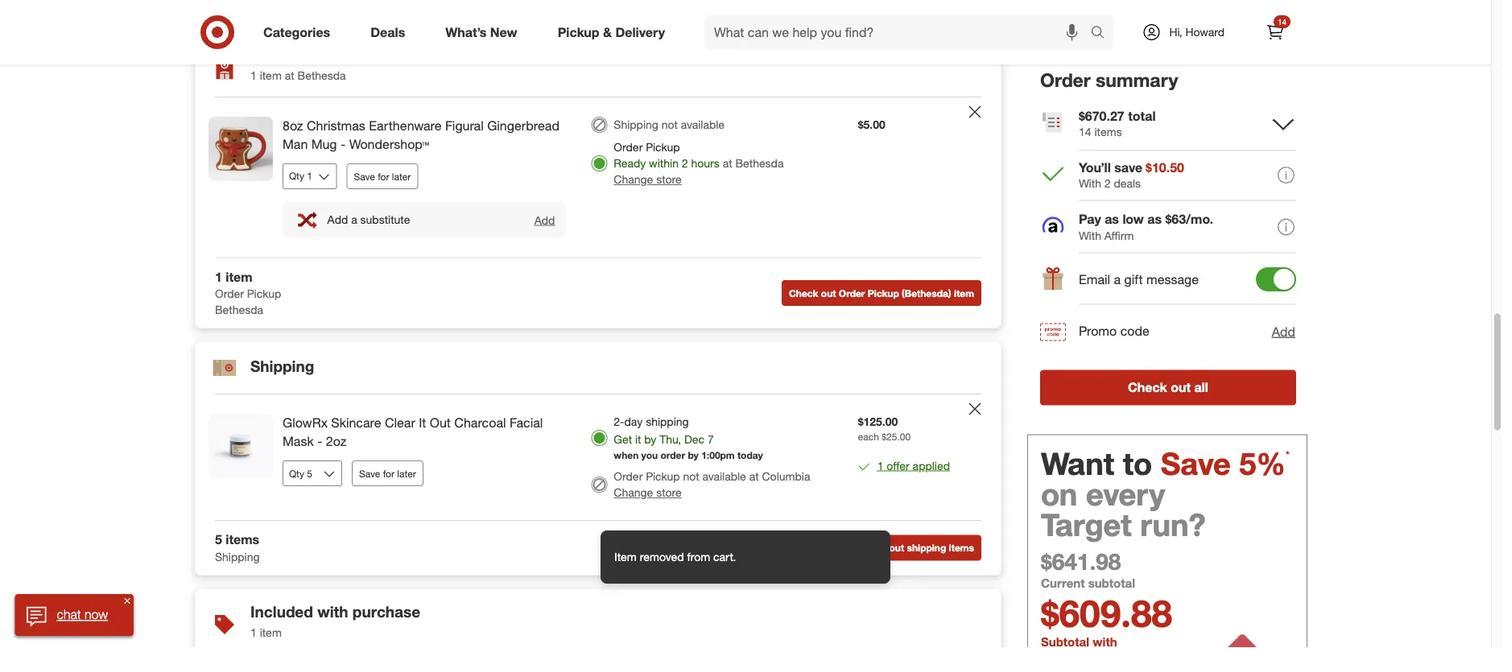 Task type: vqa. For each thing, say whether or not it's contained in the screenshot.
under
no



Task type: describe. For each thing, give the bounding box(es) containing it.
bethesda inside 1 item order pickup bethesda
[[215, 303, 263, 317]]

dec
[[684, 433, 705, 447]]

1 for 1 offer applied
[[878, 459, 884, 473]]

$10.50
[[1146, 159, 1185, 175]]

pickup inside order pickup not available at columbia change store
[[646, 470, 680, 484]]

mask
[[283, 434, 314, 449]]

2oz
[[326, 434, 347, 449]]

promo code
[[1079, 324, 1150, 339]]

save for facial
[[359, 467, 380, 480]]

1 for 1 item order pickup bethesda
[[215, 269, 222, 285]]

✕ button
[[121, 594, 134, 607]]

store inside order pickup not available at columbia change store
[[656, 486, 682, 500]]

ready
[[614, 156, 646, 170]]

hi,
[[1170, 25, 1183, 39]]

1 offer applied button
[[878, 458, 950, 474]]

cart.
[[714, 550, 736, 564]]

save
[[1115, 159, 1143, 175]]

check for 1
[[789, 287, 819, 299]]

order summary
[[1041, 68, 1179, 91]]

pickup & delivery link
[[544, 14, 685, 50]]

1 as from the left
[[1105, 212, 1119, 227]]

2-
[[614, 415, 625, 429]]

message
[[1147, 272, 1199, 287]]

get
[[614, 433, 632, 447]]

$25.00
[[882, 431, 911, 443]]

shipping for day
[[646, 415, 689, 429]]

skincare
[[331, 415, 381, 431]]

what's
[[446, 24, 487, 40]]

14 inside the $670.27 total 14 items
[[1079, 125, 1092, 139]]

search button
[[1084, 14, 1122, 53]]

item inside included with purchase 1 item
[[260, 626, 282, 640]]

summary
[[1096, 68, 1179, 91]]

delivery
[[616, 24, 665, 40]]

affirm image
[[1041, 215, 1066, 241]]

on
[[1041, 475, 1078, 513]]

items for check
[[949, 542, 974, 554]]

0 vertical spatial by
[[645, 433, 657, 447]]

order
[[661, 449, 685, 461]]

on every target run?
[[1041, 475, 1206, 543]]

affirm
[[1105, 229, 1134, 243]]

$63/mo.
[[1166, 212, 1214, 227]]

order inside 1 item order pickup bethesda
[[215, 287, 244, 301]]

chat now dialog
[[15, 594, 134, 636]]

total
[[1128, 108, 1156, 123]]

cart item ready to fulfill group for items
[[196, 395, 1001, 520]]

order pickup not available at columbia change store
[[614, 470, 811, 500]]

removed
[[640, 550, 684, 564]]

earthenware
[[369, 118, 442, 134]]

&
[[603, 24, 612, 40]]

now
[[84, 607, 108, 623]]

✕
[[124, 596, 130, 606]]

with inside you'll save $10.50 with 2 deals
[[1079, 176, 1102, 190]]

code
[[1121, 324, 1150, 339]]

columbia
[[762, 470, 811, 484]]

0 vertical spatial add button
[[534, 212, 556, 228]]

8oz christmas earthenware figural gingerbread man mug - wondershop&#8482; image
[[209, 117, 273, 181]]

- inside glowrx skincare clear it out charcoal facial mask - 2oz
[[317, 434, 322, 449]]

to
[[1123, 445, 1153, 482]]

0 vertical spatial not
[[662, 118, 678, 132]]

shipping for out
[[907, 542, 947, 554]]

a for add
[[351, 213, 357, 227]]

clear
[[385, 415, 415, 431]]

save for mug
[[354, 170, 375, 182]]

$641.98
[[1041, 548, 1121, 576]]

glowrx skincare clear it out charcoal facial mask - 2oz
[[283, 415, 543, 449]]

you
[[642, 449, 658, 461]]

2 for pickup
[[682, 156, 688, 170]]

save for later for earthenware
[[354, 170, 411, 182]]

all
[[1195, 380, 1209, 396]]

2 vertical spatial shipping
[[215, 550, 260, 564]]

bethesda inside order pickup ready within 2 hours at bethesda change store
[[736, 156, 784, 170]]

1 horizontal spatial bethesda
[[298, 69, 346, 83]]

email a gift message
[[1079, 272, 1199, 287]]

not inside order pickup not available at columbia change store
[[683, 470, 700, 484]]

*
[[1286, 449, 1290, 461]]

$670.27 total 14 items
[[1079, 108, 1156, 139]]

0 vertical spatial 14
[[1278, 17, 1287, 27]]

hi, howard
[[1170, 25, 1225, 39]]

chat now button
[[15, 594, 134, 636]]

out for 5
[[890, 542, 905, 554]]

categories
[[263, 24, 330, 40]]

facial
[[510, 415, 543, 431]]

purchase
[[353, 602, 420, 621]]

pickup & delivery
[[558, 24, 665, 40]]

cart item ready to fulfill group for item
[[196, 97, 1001, 257]]

items for $670.27
[[1095, 125, 1122, 139]]

howard
[[1186, 25, 1225, 39]]

$5.00
[[858, 118, 886, 132]]

save for later button for earthenware
[[347, 163, 418, 189]]

a for email
[[1114, 272, 1121, 287]]

$609.88
[[1041, 591, 1173, 636]]

0 vertical spatial available
[[681, 118, 725, 132]]

add a substitute
[[327, 213, 410, 227]]

1 offer applied
[[878, 459, 950, 473]]

out for 1
[[821, 287, 836, 299]]

1 horizontal spatial add
[[534, 213, 555, 227]]

save for later button for clear
[[352, 461, 423, 486]]

check out shipping items button
[[850, 535, 982, 561]]

today
[[738, 449, 763, 461]]

What can we help you find? suggestions appear below search field
[[705, 14, 1095, 50]]

shipping not available
[[614, 118, 725, 132]]

chat
[[57, 607, 81, 623]]

1 for 1 item at bethesda
[[250, 69, 257, 83]]

gingerbread
[[487, 118, 560, 134]]

mug
[[312, 136, 337, 152]]

when
[[614, 449, 639, 461]]

order inside button
[[839, 287, 865, 299]]

within
[[649, 156, 679, 170]]

check for order summary
[[1128, 380, 1168, 396]]

check out all
[[1128, 380, 1209, 396]]

pay as low as $63/mo. with affirm
[[1079, 212, 1214, 243]]

subtotal
[[1089, 576, 1136, 591]]

$125.00 each $25.00
[[858, 415, 911, 443]]



Task type: locate. For each thing, give the bounding box(es) containing it.
0 horizontal spatial not
[[662, 118, 678, 132]]

promo
[[1079, 324, 1117, 339]]

out
[[430, 415, 451, 431]]

1 vertical spatial save for later
[[359, 467, 416, 480]]

5 items shipping
[[215, 532, 260, 564]]

every
[[1086, 475, 1166, 513]]

available down 1:00pm
[[703, 470, 746, 484]]

1 horizontal spatial items
[[949, 542, 974, 554]]

0 vertical spatial bethesda
[[298, 69, 346, 83]]

as up affirm
[[1105, 212, 1119, 227]]

order inside order pickup ready within 2 hours at bethesda change store
[[614, 140, 643, 154]]

change right not available option
[[614, 486, 653, 500]]

available inside order pickup not available at columbia change store
[[703, 470, 746, 484]]

0 vertical spatial at
[[285, 69, 295, 83]]

check inside button
[[857, 542, 887, 554]]

for down glowrx skincare clear it out charcoal facial mask - 2oz
[[383, 467, 395, 480]]

0 horizontal spatial add button
[[534, 212, 556, 228]]

2 as from the left
[[1148, 212, 1162, 227]]

search
[[1084, 26, 1122, 42]]

cart item ready to fulfill group
[[196, 97, 1001, 257], [196, 395, 1001, 520]]

save for later button
[[347, 163, 418, 189], [352, 461, 423, 486]]

save right the to
[[1161, 445, 1231, 482]]

1 horizontal spatial shipping
[[907, 542, 947, 554]]

change store button for ready within 2 hours
[[614, 172, 682, 188]]

later down glowrx skincare clear it out charcoal facial mask - 2oz
[[397, 467, 416, 480]]

not available radio
[[591, 477, 608, 493]]

for for earthenware
[[378, 170, 389, 182]]

1 cart item ready to fulfill group from the top
[[196, 97, 1001, 257]]

categories link
[[250, 14, 351, 50]]

1 inside button
[[878, 459, 884, 473]]

1 vertical spatial save for later button
[[352, 461, 423, 486]]

charcoal
[[455, 415, 506, 431]]

order for order pickup ready within 2 hours at bethesda change store
[[614, 140, 643, 154]]

1 horizontal spatial -
[[341, 136, 346, 152]]

0 vertical spatial change
[[614, 172, 653, 186]]

2 inside order pickup ready within 2 hours at bethesda change store
[[682, 156, 688, 170]]

0 vertical spatial with
[[1079, 176, 1102, 190]]

1 vertical spatial out
[[1171, 380, 1191, 396]]

1 vertical spatial check
[[1128, 380, 1168, 396]]

included
[[250, 602, 313, 621]]

0 vertical spatial 2
[[682, 156, 688, 170]]

thu,
[[660, 433, 681, 447]]

2 left deals
[[1105, 176, 1111, 190]]

1 vertical spatial for
[[383, 467, 395, 480]]

for down wondershop™ at the top left
[[378, 170, 389, 182]]

14 down "$670.27"
[[1079, 125, 1092, 139]]

save for later button down glowrx skincare clear it out charcoal facial mask - 2oz
[[352, 461, 423, 486]]

2-day shipping get it by thu, dec 7 when you order by 1:00pm today
[[614, 415, 763, 461]]

2 horizontal spatial add
[[1272, 324, 1296, 339]]

you'll save $10.50 with 2 deals
[[1079, 159, 1185, 190]]

item inside 1 item order pickup bethesda
[[226, 269, 253, 285]]

change store button for order pickup
[[614, 485, 682, 501]]

shipping down 5
[[215, 550, 260, 564]]

1 vertical spatial store
[[656, 486, 682, 500]]

available up hours
[[681, 118, 725, 132]]

2 vertical spatial at
[[750, 470, 759, 484]]

pickup inside order pickup ready within 2 hours at bethesda change store
[[646, 140, 680, 154]]

1 vertical spatial change store button
[[614, 485, 682, 501]]

8oz
[[283, 118, 303, 134]]

change store button down you
[[614, 485, 682, 501]]

0 vertical spatial save for later button
[[347, 163, 418, 189]]

0 horizontal spatial at
[[285, 69, 295, 83]]

store
[[656, 172, 682, 186], [656, 486, 682, 500]]

applied
[[913, 459, 950, 473]]

1 store from the top
[[656, 172, 682, 186]]

0 vertical spatial cart item ready to fulfill group
[[196, 97, 1001, 257]]

item removed from cart.
[[614, 550, 736, 564]]

-
[[341, 136, 346, 152], [317, 434, 322, 449]]

items inside 5 items shipping
[[226, 532, 259, 548]]

man
[[283, 136, 308, 152]]

14 link
[[1258, 14, 1293, 50]]

1 inside included with purchase 1 item
[[250, 626, 257, 640]]

check
[[789, 287, 819, 299], [1128, 380, 1168, 396], [857, 542, 887, 554]]

for for clear
[[383, 467, 395, 480]]

change store button down within
[[614, 172, 682, 188]]

$125.00
[[858, 415, 898, 429]]

pickup inside 1 item order pickup bethesda
[[247, 287, 281, 301]]

$670.27
[[1079, 108, 1125, 123]]

save down skincare
[[359, 467, 380, 480]]

store inside order pickup ready within 2 hours at bethesda change store
[[656, 172, 682, 186]]

0 vertical spatial later
[[392, 170, 411, 182]]

shipping up 'ready'
[[614, 118, 659, 132]]

with down 'pay'
[[1079, 229, 1102, 243]]

later
[[392, 170, 411, 182], [397, 467, 416, 480]]

Store pickup radio
[[591, 155, 608, 172]]

shipping inside the cart item ready to fulfill group
[[614, 118, 659, 132]]

- inside 8oz christmas earthenware figural gingerbread man mug - wondershop™
[[341, 136, 346, 152]]

1 vertical spatial 2
[[1105, 176, 1111, 190]]

1 horizontal spatial add button
[[1271, 322, 1297, 342]]

as
[[1105, 212, 1119, 227], [1148, 212, 1162, 227]]

0 horizontal spatial shipping
[[646, 415, 689, 429]]

items inside button
[[949, 542, 974, 554]]

2 horizontal spatial at
[[750, 470, 759, 484]]

affirm image
[[1043, 217, 1064, 233]]

by down dec
[[688, 449, 699, 461]]

0 vertical spatial check
[[789, 287, 819, 299]]

1 vertical spatial bethesda
[[736, 156, 784, 170]]

(bethesda)
[[902, 287, 952, 299]]

glowrx skincare clear it out charcoal facial mask - 2oz image
[[209, 414, 273, 479]]

save for later for clear
[[359, 467, 416, 480]]

substitute
[[360, 213, 410, 227]]

at inside order pickup ready within 2 hours at bethesda change store
[[723, 156, 733, 170]]

run?
[[1141, 506, 1206, 543]]

not up within
[[662, 118, 678, 132]]

item inside button
[[954, 287, 974, 299]]

gift
[[1125, 272, 1143, 287]]

1 vertical spatial -
[[317, 434, 322, 449]]

1
[[250, 69, 257, 83], [215, 269, 222, 285], [878, 459, 884, 473], [250, 626, 257, 640]]

1 vertical spatial by
[[688, 449, 699, 461]]

- right mug
[[341, 136, 346, 152]]

at down today
[[750, 470, 759, 484]]

0 horizontal spatial bethesda
[[215, 303, 263, 317]]

items inside the $670.27 total 14 items
[[1095, 125, 1122, 139]]

with inside pay as low as $63/mo. with affirm
[[1079, 229, 1102, 243]]

None radio
[[591, 117, 608, 133], [591, 430, 608, 446], [591, 117, 608, 133], [591, 430, 608, 446]]

2 change store button from the top
[[614, 485, 682, 501]]

save for later
[[354, 170, 411, 182], [359, 467, 416, 480]]

0 horizontal spatial check
[[789, 287, 819, 299]]

by right it
[[645, 433, 657, 447]]

2 vertical spatial bethesda
[[215, 303, 263, 317]]

what's new link
[[432, 14, 538, 50]]

$641.98 current subtotal $609.88
[[1041, 548, 1173, 636]]

0 vertical spatial shipping
[[614, 118, 659, 132]]

pickup inside button
[[868, 287, 899, 299]]

with
[[317, 602, 348, 621]]

0 vertical spatial a
[[351, 213, 357, 227]]

1:00pm
[[702, 449, 735, 461]]

check out order pickup (bethesda) item button
[[782, 280, 982, 306]]

later for earthenware
[[392, 170, 411, 182]]

change inside order pickup ready within 2 hours at bethesda change store
[[614, 172, 653, 186]]

1 horizontal spatial at
[[723, 156, 733, 170]]

order pickup ready within 2 hours at bethesda change store
[[614, 140, 784, 186]]

want to save 5% *
[[1041, 445, 1290, 482]]

1 horizontal spatial check
[[857, 542, 887, 554]]

items
[[1095, 125, 1122, 139], [226, 532, 259, 548], [949, 542, 974, 554]]

2 horizontal spatial items
[[1095, 125, 1122, 139]]

deals link
[[357, 14, 425, 50]]

order inside order pickup not available at columbia change store
[[614, 470, 643, 484]]

hours
[[691, 156, 720, 170]]

change down 'ready'
[[614, 172, 653, 186]]

store down the order
[[656, 486, 682, 500]]

14
[[1278, 17, 1287, 27], [1079, 125, 1092, 139]]

2 inside you'll save $10.50 with 2 deals
[[1105, 176, 1111, 190]]

later for clear
[[397, 467, 416, 480]]

1 inside 1 item order pickup bethesda
[[215, 269, 222, 285]]

8oz christmas earthenware figural gingerbread man mug - wondershop™
[[283, 118, 560, 152]]

2 vertical spatial check
[[857, 542, 887, 554]]

check out all button
[[1041, 370, 1297, 406]]

figural
[[445, 118, 484, 134]]

each
[[858, 431, 879, 443]]

pay
[[1079, 212, 1102, 227]]

out for order summary
[[1171, 380, 1191, 396]]

0 horizontal spatial as
[[1105, 212, 1119, 227]]

it
[[419, 415, 426, 431]]

shipping inside button
[[907, 542, 947, 554]]

a
[[351, 213, 357, 227], [1114, 272, 1121, 287]]

save for later down wondershop™ at the top left
[[354, 170, 411, 182]]

1 vertical spatial change
[[614, 486, 653, 500]]

glowrx
[[283, 415, 328, 431]]

order for order summary
[[1041, 68, 1091, 91]]

2 vertical spatial out
[[890, 542, 905, 554]]

0 vertical spatial change store button
[[614, 172, 682, 188]]

out
[[821, 287, 836, 299], [1171, 380, 1191, 396], [890, 542, 905, 554]]

a left gift
[[1114, 272, 1121, 287]]

shipping inside 2-day shipping get it by thu, dec 7 when you order by 1:00pm today
[[646, 415, 689, 429]]

0 horizontal spatial -
[[317, 434, 322, 449]]

save for later button down wondershop™ at the top left
[[347, 163, 418, 189]]

add button
[[534, 212, 556, 228], [1271, 322, 1297, 342]]

2 horizontal spatial out
[[1171, 380, 1191, 396]]

1 vertical spatial available
[[703, 470, 746, 484]]

1 horizontal spatial not
[[683, 470, 700, 484]]

1 horizontal spatial as
[[1148, 212, 1162, 227]]

at down categories
[[285, 69, 295, 83]]

shipping for shipping not available
[[614, 118, 659, 132]]

chat now
[[57, 607, 108, 623]]

1 with from the top
[[1079, 176, 1102, 190]]

0 vertical spatial store
[[656, 172, 682, 186]]

store down within
[[656, 172, 682, 186]]

current
[[1041, 576, 1085, 591]]

1 vertical spatial cart item ready to fulfill group
[[196, 395, 1001, 520]]

1 vertical spatial with
[[1079, 229, 1102, 243]]

0 horizontal spatial 14
[[1079, 125, 1092, 139]]

check for 5
[[857, 542, 887, 554]]

low
[[1123, 212, 1144, 227]]

with down you'll
[[1079, 176, 1102, 190]]

from
[[687, 550, 710, 564]]

later down wondershop™ at the top left
[[392, 170, 411, 182]]

2 store from the top
[[656, 486, 682, 500]]

2 horizontal spatial bethesda
[[736, 156, 784, 170]]

14 right howard
[[1278, 17, 1287, 27]]

at inside order pickup not available at columbia change store
[[750, 470, 759, 484]]

1 vertical spatial shipping
[[250, 357, 314, 376]]

1 change store button from the top
[[614, 172, 682, 188]]

order for order pickup not available at columbia change store
[[614, 470, 643, 484]]

2 horizontal spatial check
[[1128, 380, 1168, 396]]

2 cart item ready to fulfill group from the top
[[196, 395, 1001, 520]]

1 horizontal spatial 14
[[1278, 17, 1287, 27]]

0 vertical spatial for
[[378, 170, 389, 182]]

0 vertical spatial save for later
[[354, 170, 411, 182]]

new
[[490, 24, 518, 40]]

target
[[1041, 506, 1132, 543]]

0 horizontal spatial a
[[351, 213, 357, 227]]

as right low on the right top
[[1148, 212, 1162, 227]]

1 vertical spatial 14
[[1079, 125, 1092, 139]]

2 change from the top
[[614, 486, 653, 500]]

order
[[1041, 68, 1091, 91], [614, 140, 643, 154], [215, 287, 244, 301], [839, 287, 865, 299], [614, 470, 643, 484]]

2
[[682, 156, 688, 170], [1105, 176, 1111, 190]]

change inside order pickup not available at columbia change store
[[614, 486, 653, 500]]

5%
[[1240, 445, 1286, 482]]

a left substitute
[[351, 213, 357, 227]]

0 horizontal spatial 2
[[682, 156, 688, 170]]

0 horizontal spatial items
[[226, 532, 259, 548]]

check out order pickup (bethesda) item
[[789, 287, 974, 299]]

shipping up glowrx
[[250, 357, 314, 376]]

cart item ready to fulfill group containing glowrx skincare clear it out charcoal facial mask - 2oz
[[196, 395, 1001, 520]]

1 change from the top
[[614, 172, 653, 186]]

save down wondershop™ at the top left
[[354, 170, 375, 182]]

1 horizontal spatial out
[[890, 542, 905, 554]]

1 horizontal spatial 2
[[1105, 176, 1111, 190]]

1 vertical spatial not
[[683, 470, 700, 484]]

deals
[[371, 24, 405, 40]]

1 vertical spatial shipping
[[907, 542, 947, 554]]

0 vertical spatial out
[[821, 287, 836, 299]]

item
[[614, 550, 637, 564]]

1 item order pickup bethesda
[[215, 269, 281, 317]]

2 with from the top
[[1079, 229, 1102, 243]]

0 horizontal spatial out
[[821, 287, 836, 299]]

- left 2oz
[[317, 434, 322, 449]]

1 item at bethesda
[[250, 69, 346, 83]]

save for later down glowrx skincare clear it out charcoal facial mask - 2oz
[[359, 467, 416, 480]]

1 horizontal spatial a
[[1114, 272, 1121, 287]]

available
[[681, 118, 725, 132], [703, 470, 746, 484]]

a inside group
[[351, 213, 357, 227]]

not down the order
[[683, 470, 700, 484]]

2 left hours
[[682, 156, 688, 170]]

1 vertical spatial later
[[397, 467, 416, 480]]

2 for save
[[1105, 176, 1111, 190]]

out inside button
[[890, 542, 905, 554]]

0 horizontal spatial add
[[327, 213, 348, 227]]

0 horizontal spatial by
[[645, 433, 657, 447]]

1 vertical spatial at
[[723, 156, 733, 170]]

at right hours
[[723, 156, 733, 170]]

0 vertical spatial -
[[341, 136, 346, 152]]

day
[[625, 415, 643, 429]]

1 horizontal spatial by
[[688, 449, 699, 461]]

1 vertical spatial add button
[[1271, 322, 1297, 342]]

change
[[614, 172, 653, 186], [614, 486, 653, 500]]

at
[[285, 69, 295, 83], [723, 156, 733, 170], [750, 470, 759, 484]]

shipping for shipping
[[250, 357, 314, 376]]

0 vertical spatial shipping
[[646, 415, 689, 429]]

1 vertical spatial a
[[1114, 272, 1121, 287]]

7
[[708, 433, 714, 447]]

cart item ready to fulfill group containing 8oz christmas earthenware figural gingerbread man mug - wondershop™
[[196, 97, 1001, 257]]

item
[[260, 69, 282, 83], [226, 269, 253, 285], [954, 287, 974, 299], [260, 626, 282, 640]]



